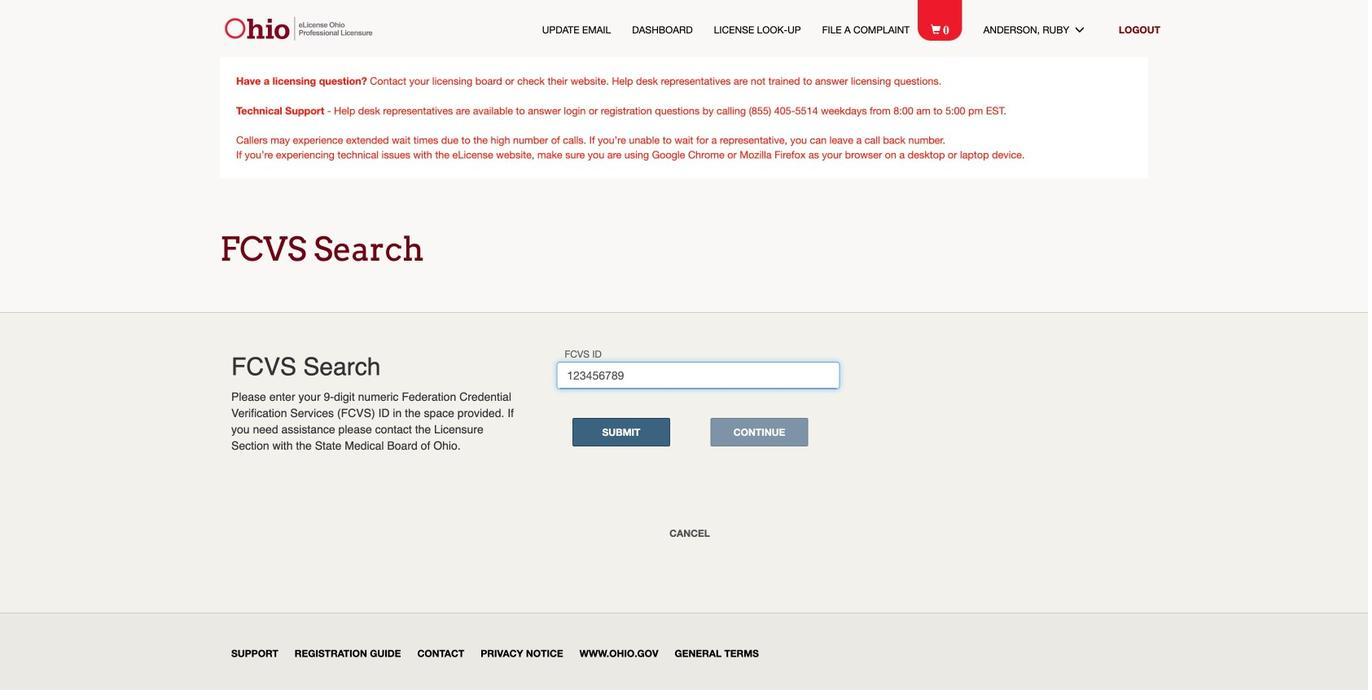 Task type: locate. For each thing, give the bounding box(es) containing it.
elicense ohio professional licensure image
[[219, 16, 382, 41]]

None text field
[[557, 362, 840, 389]]

None submit
[[573, 418, 670, 447], [711, 418, 809, 447], [573, 418, 670, 447], [711, 418, 809, 447]]



Task type: describe. For each thing, give the bounding box(es) containing it.
menu down image
[[1075, 24, 1098, 34]]



Task type: vqa. For each thing, say whether or not it's contained in the screenshot.
the right the complaint
no



